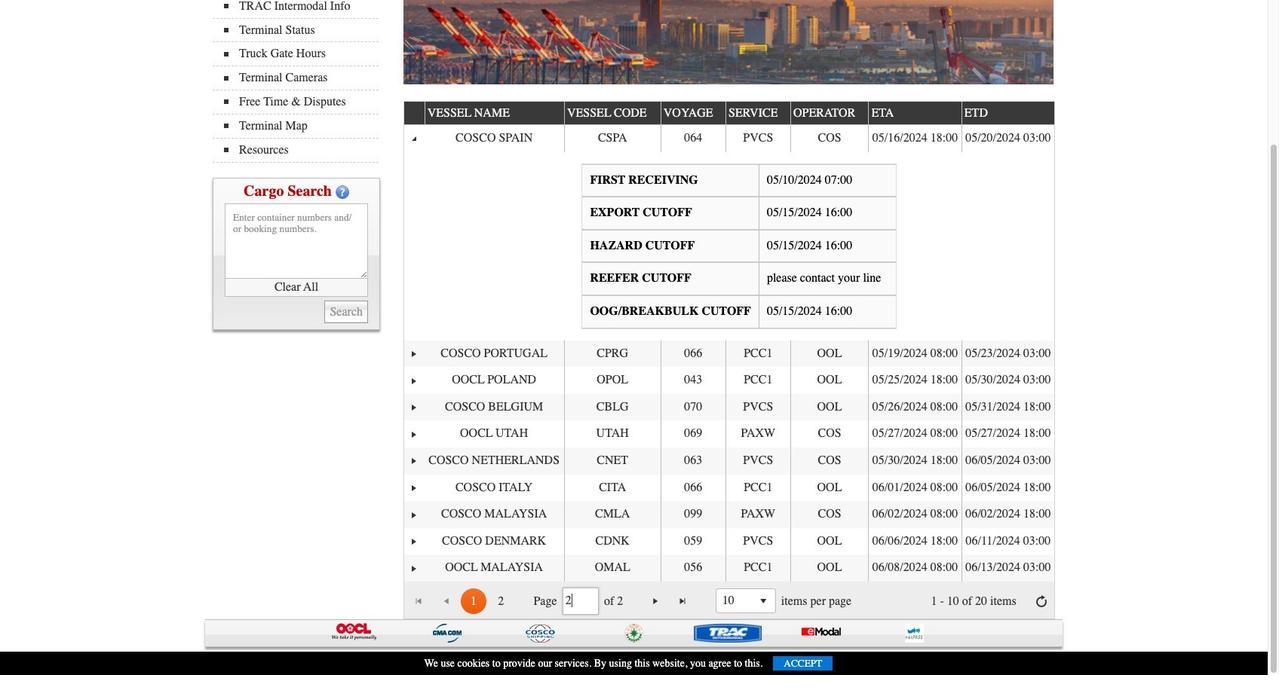 Task type: describe. For each thing, give the bounding box(es) containing it.
refresh image
[[1036, 596, 1048, 608]]

2 row from the top
[[404, 125, 1055, 152]]

1 row from the top
[[404, 100, 1056, 125]]

Page 1 field
[[566, 591, 596, 613]]

5 row from the top
[[404, 394, 1055, 421]]



Task type: vqa. For each thing, say whether or not it's contained in the screenshot.
Go to the last page image
yes



Task type: locate. For each thing, give the bounding box(es) containing it.
6 row from the top
[[404, 421, 1055, 448]]

7 row from the top
[[404, 448, 1055, 475]]

9 row from the top
[[404, 502, 1055, 529]]

10 row from the top
[[404, 529, 1055, 555]]

8 row from the top
[[404, 475, 1055, 502]]

menu bar
[[213, 0, 386, 163]]

Page sizes drop down field
[[716, 589, 776, 614]]

go to the next page image
[[650, 596, 662, 608]]

cell
[[404, 125, 424, 152], [424, 125, 564, 152], [564, 125, 660, 152], [660, 125, 726, 152], [726, 125, 790, 152], [790, 125, 868, 152], [868, 125, 961, 152], [961, 125, 1055, 152], [404, 341, 424, 367], [424, 341, 564, 367], [564, 341, 660, 367], [660, 341, 726, 367], [726, 341, 790, 367], [790, 341, 868, 367], [868, 341, 961, 367], [961, 341, 1055, 367], [404, 367, 424, 394], [424, 367, 564, 394], [564, 367, 660, 394], [660, 367, 726, 394], [726, 367, 790, 394], [790, 367, 868, 394], [868, 367, 961, 394], [961, 367, 1055, 394], [404, 394, 424, 421], [424, 394, 564, 421], [564, 394, 660, 421], [660, 394, 726, 421], [726, 394, 790, 421], [790, 394, 868, 421], [868, 394, 961, 421], [961, 394, 1055, 421], [404, 421, 424, 448], [424, 421, 564, 448], [564, 421, 660, 448], [660, 421, 726, 448], [726, 421, 790, 448], [790, 421, 868, 448], [868, 421, 961, 448], [961, 421, 1055, 448], [404, 448, 424, 475], [424, 448, 564, 475], [564, 448, 660, 475], [660, 448, 726, 475], [726, 448, 790, 475], [790, 448, 868, 475], [868, 448, 961, 475], [961, 448, 1055, 475], [404, 475, 424, 502], [424, 475, 564, 502], [564, 475, 660, 502], [660, 475, 726, 502], [726, 475, 790, 502], [790, 475, 868, 502], [868, 475, 961, 502], [961, 475, 1055, 502], [404, 502, 424, 529], [424, 502, 564, 529], [564, 502, 660, 529], [660, 502, 726, 529], [726, 502, 790, 529], [790, 502, 868, 529], [868, 502, 961, 529], [961, 502, 1055, 529], [404, 529, 424, 555], [424, 529, 564, 555], [564, 529, 660, 555], [660, 529, 726, 555], [726, 529, 790, 555], [790, 529, 868, 555], [868, 529, 961, 555], [961, 529, 1055, 555], [404, 555, 424, 582], [424, 555, 564, 582], [564, 555, 660, 582], [660, 555, 726, 582], [726, 555, 790, 582], [790, 555, 868, 582], [868, 555, 961, 582], [961, 555, 1055, 582]]

11 row from the top
[[404, 555, 1055, 582]]

None submit
[[325, 301, 368, 323]]

row
[[404, 100, 1056, 125], [404, 125, 1055, 152], [404, 341, 1055, 367], [404, 367, 1055, 394], [404, 394, 1055, 421], [404, 421, 1055, 448], [404, 448, 1055, 475], [404, 475, 1055, 502], [404, 502, 1055, 529], [404, 529, 1055, 555], [404, 555, 1055, 582]]

4 row from the top
[[404, 367, 1055, 394]]

tree grid
[[404, 100, 1056, 582]]

Enter container numbers and/ or booking numbers.  text field
[[225, 203, 368, 279]]

3 row from the top
[[404, 341, 1055, 367]]

page navigation, page 1 of 2 application
[[404, 582, 1055, 619]]

row group
[[404, 125, 1055, 582]]

column header
[[404, 102, 424, 125]]

go to the last page image
[[677, 596, 689, 608]]



